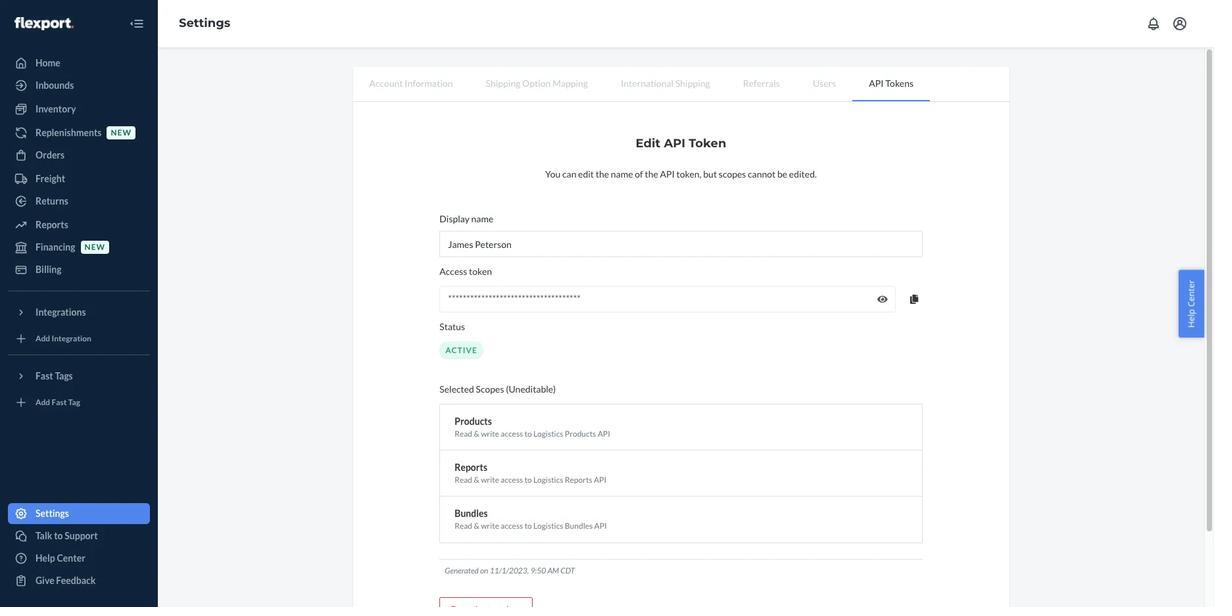 Task type: vqa. For each thing, say whether or not it's contained in the screenshot.
ALL ORDERS
no



Task type: locate. For each thing, give the bounding box(es) containing it.
1 & from the top
[[474, 429, 480, 439]]

add left integration
[[36, 334, 50, 344]]

new for replenishments
[[111, 128, 132, 138]]

1 read from the top
[[455, 429, 472, 439]]

2 access from the top
[[501, 475, 523, 485]]

access
[[440, 266, 467, 277]]

1 vertical spatial fast
[[52, 398, 67, 408]]

0 vertical spatial settings
[[179, 16, 231, 30]]

& inside the products read & write access to logistics products api
[[474, 429, 480, 439]]

0 vertical spatial center
[[1186, 280, 1198, 307]]

0 vertical spatial help
[[1186, 309, 1198, 328]]

& inside bundles read & write access to logistics bundles api
[[474, 521, 480, 531]]

0 horizontal spatial help
[[36, 553, 55, 564]]

1 horizontal spatial help
[[1186, 309, 1198, 328]]

2 vertical spatial logistics
[[534, 521, 564, 531]]

1 horizontal spatial help center
[[1186, 280, 1198, 328]]

3 logistics from the top
[[534, 521, 564, 531]]

users tab
[[797, 67, 853, 100]]

read for products
[[455, 429, 472, 439]]

1 access from the top
[[501, 429, 523, 439]]

scopes
[[719, 168, 746, 180]]

1 vertical spatial settings
[[36, 508, 69, 519]]

1 add from the top
[[36, 334, 50, 344]]

add fast tag
[[36, 398, 80, 408]]

1 vertical spatial logistics
[[534, 475, 564, 485]]

bundles up 'cdt'
[[565, 521, 593, 531]]

1 vertical spatial help
[[36, 553, 55, 564]]

talk to support
[[36, 530, 98, 541]]

0 vertical spatial bundles
[[455, 508, 488, 519]]

2 vertical spatial write
[[481, 521, 499, 531]]

write inside "reports read & write access to logistics reports api"
[[481, 475, 499, 485]]

logistics inside bundles read & write access to logistics bundles api
[[534, 521, 564, 531]]

write up bundles read & write access to logistics bundles api
[[481, 475, 499, 485]]

1 horizontal spatial reports
[[455, 462, 488, 473]]

products up "reports read & write access to logistics reports api" in the bottom of the page
[[565, 429, 596, 439]]

logistics inside "reports read & write access to logistics reports api"
[[534, 475, 564, 485]]

access
[[501, 429, 523, 439], [501, 475, 523, 485], [501, 521, 523, 531]]

logistics for bundles
[[534, 521, 564, 531]]

api inside the products read & write access to logistics products api
[[598, 429, 610, 439]]

but
[[704, 168, 717, 180]]

access up bundles read & write access to logistics bundles api
[[501, 475, 523, 485]]

referrals
[[743, 78, 780, 89]]

to inside bundles read & write access to logistics bundles api
[[525, 521, 532, 531]]

0 horizontal spatial center
[[57, 553, 85, 564]]

1 horizontal spatial bundles
[[565, 521, 593, 531]]

2 the from the left
[[645, 168, 658, 180]]

shipping
[[486, 78, 521, 89], [676, 78, 710, 89]]

read inside "reports read & write access to logistics reports api"
[[455, 475, 472, 485]]

edited.
[[789, 168, 817, 180]]

generated on 11/1/2023, 9:50 am cdt
[[445, 566, 575, 575]]

3 & from the top
[[474, 521, 480, 531]]

inventory link
[[8, 99, 150, 120]]

1 horizontal spatial shipping
[[676, 78, 710, 89]]

name
[[611, 168, 633, 180], [471, 213, 494, 224]]

0 horizontal spatial name
[[471, 213, 494, 224]]

account information tab
[[353, 67, 469, 100]]

3 write from the top
[[481, 521, 499, 531]]

orders
[[36, 149, 65, 161]]

edit
[[636, 136, 661, 151]]

2 vertical spatial access
[[501, 521, 523, 531]]

freight link
[[8, 168, 150, 189]]

read inside bundles read & write access to logistics bundles api
[[455, 521, 472, 531]]

on
[[480, 566, 488, 575]]

access up generated on 11/1/2023, 9:50 am cdt
[[501, 521, 523, 531]]

shipping right 'international'
[[676, 78, 710, 89]]

display name
[[440, 213, 494, 224]]

settings inside 'settings' link
[[36, 508, 69, 519]]

write inside bundles read & write access to logistics bundles api
[[481, 521, 499, 531]]

0 horizontal spatial shipping
[[486, 78, 521, 89]]

to inside the products read & write access to logistics products api
[[525, 429, 532, 439]]

& inside "reports read & write access to logistics reports api"
[[474, 475, 480, 485]]

add inside 'link'
[[36, 334, 50, 344]]

mapping
[[553, 78, 588, 89]]

0 horizontal spatial help center
[[36, 553, 85, 564]]

access inside the products read & write access to logistics products api
[[501, 429, 523, 439]]

1 vertical spatial &
[[474, 475, 480, 485]]

orders link
[[8, 145, 150, 166]]

access inside bundles read & write access to logistics bundles api
[[501, 521, 523, 531]]

1 write from the top
[[481, 429, 499, 439]]

inbounds link
[[8, 75, 150, 96]]

logistics for reports
[[534, 475, 564, 485]]

1 vertical spatial access
[[501, 475, 523, 485]]

0 vertical spatial add
[[36, 334, 50, 344]]

2 read from the top
[[455, 475, 472, 485]]

0 horizontal spatial settings
[[36, 508, 69, 519]]

3 read from the top
[[455, 521, 472, 531]]

copy image
[[911, 295, 919, 304]]

0 horizontal spatial the
[[596, 168, 609, 180]]

logistics inside the products read & write access to logistics products api
[[534, 429, 564, 439]]

2 vertical spatial read
[[455, 521, 472, 531]]

status
[[440, 321, 465, 332]]

reports read & write access to logistics reports api
[[455, 462, 607, 485]]

tab list
[[353, 67, 1010, 102]]

read for reports
[[455, 475, 472, 485]]

api tokens
[[869, 78, 914, 89]]

2 horizontal spatial reports
[[565, 475, 593, 485]]

1 vertical spatial write
[[481, 475, 499, 485]]

1 logistics from the top
[[534, 429, 564, 439]]

2 vertical spatial &
[[474, 521, 480, 531]]

access inside "reports read & write access to logistics reports api"
[[501, 475, 523, 485]]

0 vertical spatial settings link
[[179, 16, 231, 30]]

tokens
[[886, 78, 914, 89]]

close navigation image
[[129, 16, 145, 32]]

1 vertical spatial reports
[[455, 462, 488, 473]]

1 horizontal spatial settings
[[179, 16, 231, 30]]

write down the scopes
[[481, 429, 499, 439]]

logistics
[[534, 429, 564, 439], [534, 475, 564, 485], [534, 521, 564, 531]]

center inside help center button
[[1186, 280, 1198, 307]]

1 shipping from the left
[[486, 78, 521, 89]]

the
[[596, 168, 609, 180], [645, 168, 658, 180]]

products
[[455, 416, 492, 427], [565, 429, 596, 439]]

reports
[[36, 219, 68, 230], [455, 462, 488, 473], [565, 475, 593, 485]]

1 vertical spatial center
[[57, 553, 85, 564]]

& for products
[[474, 429, 480, 439]]

0 horizontal spatial reports
[[36, 219, 68, 230]]

2 logistics from the top
[[534, 475, 564, 485]]

1 vertical spatial read
[[455, 475, 472, 485]]

new up orders link
[[111, 128, 132, 138]]

api
[[869, 78, 884, 89], [664, 136, 686, 151], [660, 168, 675, 180], [598, 429, 610, 439], [594, 475, 607, 485], [594, 521, 607, 531]]

add
[[36, 334, 50, 344], [36, 398, 50, 408]]

center
[[1186, 280, 1198, 307], [57, 553, 85, 564]]

to up bundles read & write access to logistics bundles api
[[525, 475, 532, 485]]

0 vertical spatial access
[[501, 429, 523, 439]]

open notifications image
[[1146, 16, 1162, 32]]

fast left tags
[[36, 370, 53, 382]]

logistics up bundles read & write access to logistics bundles api
[[534, 475, 564, 485]]

to inside "reports read & write access to logistics reports api"
[[525, 475, 532, 485]]

add down fast tags
[[36, 398, 50, 408]]

1 horizontal spatial new
[[111, 128, 132, 138]]

0 horizontal spatial settings link
[[8, 503, 150, 524]]

generated
[[445, 566, 479, 575]]

logistics up am
[[534, 521, 564, 531]]

settings link
[[179, 16, 231, 30], [8, 503, 150, 524]]

scopes
[[476, 384, 504, 395]]

cannot
[[748, 168, 776, 180]]

products down selected
[[455, 416, 492, 427]]

to
[[525, 429, 532, 439], [525, 475, 532, 485], [525, 521, 532, 531], [54, 530, 63, 541]]

integrations
[[36, 307, 86, 318]]

0 vertical spatial logistics
[[534, 429, 564, 439]]

new down reports "link"
[[85, 242, 105, 252]]

0 horizontal spatial new
[[85, 242, 105, 252]]

0 vertical spatial write
[[481, 429, 499, 439]]

fast left tag
[[52, 398, 67, 408]]

1 vertical spatial new
[[85, 242, 105, 252]]

information
[[405, 78, 453, 89]]

& for reports
[[474, 475, 480, 485]]

0 vertical spatial fast
[[36, 370, 53, 382]]

bundles up generated
[[455, 508, 488, 519]]

& for bundles
[[474, 521, 480, 531]]

9:50
[[531, 566, 546, 575]]

name left of
[[611, 168, 633, 180]]

0 vertical spatial read
[[455, 429, 472, 439]]

returns link
[[8, 191, 150, 212]]

write inside the products read & write access to logistics products api
[[481, 429, 499, 439]]

2 write from the top
[[481, 475, 499, 485]]

1 vertical spatial settings link
[[8, 503, 150, 524]]

settings
[[179, 16, 231, 30], [36, 508, 69, 519]]

shipping option mapping tab
[[469, 67, 605, 100]]

1 vertical spatial add
[[36, 398, 50, 408]]

0 vertical spatial &
[[474, 429, 480, 439]]

0 vertical spatial new
[[111, 128, 132, 138]]

open account menu image
[[1172, 16, 1188, 32]]

option
[[522, 78, 551, 89]]

1 horizontal spatial center
[[1186, 280, 1198, 307]]

to up "reports read & write access to logistics reports api" in the bottom of the page
[[525, 429, 532, 439]]

&
[[474, 429, 480, 439], [474, 475, 480, 485], [474, 521, 480, 531]]

can
[[563, 168, 577, 180]]

new for financing
[[85, 242, 105, 252]]

products read & write access to logistics products api
[[455, 416, 610, 439]]

write for reports
[[481, 475, 499, 485]]

2 & from the top
[[474, 475, 480, 485]]

write up on
[[481, 521, 499, 531]]

3 access from the top
[[501, 521, 523, 531]]

************************************
[[448, 293, 581, 304]]

add for add integration
[[36, 334, 50, 344]]

token,
[[677, 168, 702, 180]]

support
[[65, 530, 98, 541]]

be
[[778, 168, 788, 180]]

the right edit
[[596, 168, 609, 180]]

0 horizontal spatial products
[[455, 416, 492, 427]]

to up the 9:50
[[525, 521, 532, 531]]

1 horizontal spatial name
[[611, 168, 633, 180]]

access for reports
[[501, 475, 523, 485]]

add for add fast tag
[[36, 398, 50, 408]]

logistics up "reports read & write access to logistics reports api" in the bottom of the page
[[534, 429, 564, 439]]

0 horizontal spatial bundles
[[455, 508, 488, 519]]

access up "reports read & write access to logistics reports api" in the bottom of the page
[[501, 429, 523, 439]]

0 vertical spatial help center
[[1186, 280, 1198, 328]]

reports inside "link"
[[36, 219, 68, 230]]

to for bundles
[[525, 521, 532, 531]]

1 horizontal spatial the
[[645, 168, 658, 180]]

1 vertical spatial products
[[565, 429, 596, 439]]

read inside the products read & write access to logistics products api
[[455, 429, 472, 439]]

1 vertical spatial bundles
[[565, 521, 593, 531]]

the right of
[[645, 168, 658, 180]]

read
[[455, 429, 472, 439], [455, 475, 472, 485], [455, 521, 472, 531]]

access for products
[[501, 429, 523, 439]]

reports for reports
[[36, 219, 68, 230]]

write
[[481, 429, 499, 439], [481, 475, 499, 485], [481, 521, 499, 531]]

to right "talk"
[[54, 530, 63, 541]]

token
[[469, 266, 492, 277]]

help center
[[1186, 280, 1198, 328], [36, 553, 85, 564]]

tab list containing account information
[[353, 67, 1010, 102]]

2 add from the top
[[36, 398, 50, 408]]

None text field
[[440, 231, 923, 257]]

0 vertical spatial reports
[[36, 219, 68, 230]]

fast
[[36, 370, 53, 382], [52, 398, 67, 408]]

billing link
[[8, 259, 150, 280]]

name right display
[[471, 213, 494, 224]]

new
[[111, 128, 132, 138], [85, 242, 105, 252]]

shipping left the option
[[486, 78, 521, 89]]

returns
[[36, 195, 68, 207]]



Task type: describe. For each thing, give the bounding box(es) containing it.
billing
[[36, 264, 62, 275]]

write for products
[[481, 429, 499, 439]]

financing
[[36, 241, 75, 253]]

give feedback button
[[8, 570, 150, 591]]

to for products
[[525, 429, 532, 439]]

token
[[689, 136, 727, 151]]

fast tags button
[[8, 366, 150, 387]]

replenishments
[[36, 127, 102, 138]]

write for bundles
[[481, 521, 499, 531]]

am
[[548, 566, 559, 575]]

selected
[[440, 384, 474, 395]]

access for bundles
[[501, 521, 523, 531]]

0 vertical spatial name
[[611, 168, 633, 180]]

api inside bundles read & write access to logistics bundles api
[[594, 521, 607, 531]]

1 the from the left
[[596, 168, 609, 180]]

freight
[[36, 173, 65, 184]]

2 vertical spatial reports
[[565, 475, 593, 485]]

you
[[545, 168, 561, 180]]

access token
[[440, 266, 492, 277]]

users
[[813, 78, 836, 89]]

inbounds
[[36, 80, 74, 91]]

(uneditable)
[[506, 384, 556, 395]]

11/1/2023,
[[490, 566, 529, 575]]

selected scopes (uneditable)
[[440, 384, 556, 395]]

talk
[[36, 530, 52, 541]]

integration
[[52, 334, 91, 344]]

1 horizontal spatial products
[[565, 429, 596, 439]]

center inside the help center link
[[57, 553, 85, 564]]

edit api token
[[636, 136, 727, 151]]

1 vertical spatial help center
[[36, 553, 85, 564]]

eye image
[[877, 295, 888, 304]]

api inside tab
[[869, 78, 884, 89]]

tag
[[68, 398, 80, 408]]

read for bundles
[[455, 521, 472, 531]]

give feedback
[[36, 575, 96, 586]]

inventory
[[36, 103, 76, 114]]

international shipping tab
[[605, 67, 727, 100]]

shipping option mapping
[[486, 78, 588, 89]]

1 horizontal spatial settings link
[[179, 16, 231, 30]]

home
[[36, 57, 60, 68]]

integrations button
[[8, 302, 150, 323]]

add fast tag link
[[8, 392, 150, 413]]

fast tags
[[36, 370, 73, 382]]

api tokens tab
[[853, 67, 930, 101]]

flexport logo image
[[14, 17, 74, 30]]

display
[[440, 213, 470, 224]]

talk to support button
[[8, 526, 150, 547]]

add integration
[[36, 334, 91, 344]]

give
[[36, 575, 54, 586]]

help center link
[[8, 548, 150, 569]]

tags
[[55, 370, 73, 382]]

to for reports
[[525, 475, 532, 485]]

account
[[369, 78, 403, 89]]

to inside button
[[54, 530, 63, 541]]

help center inside button
[[1186, 280, 1198, 328]]

international shipping
[[621, 78, 710, 89]]

logistics for products
[[534, 429, 564, 439]]

api inside "reports read & write access to logistics reports api"
[[594, 475, 607, 485]]

help center button
[[1179, 270, 1205, 337]]

1 vertical spatial name
[[471, 213, 494, 224]]

international
[[621, 78, 674, 89]]

cdt
[[561, 566, 575, 575]]

2 shipping from the left
[[676, 78, 710, 89]]

you can edit the name of the api token, but scopes cannot be edited.
[[545, 168, 817, 180]]

of
[[635, 168, 643, 180]]

feedback
[[56, 575, 96, 586]]

home link
[[8, 53, 150, 74]]

bundles read & write access to logistics bundles api
[[455, 508, 607, 531]]

account information
[[369, 78, 453, 89]]

edit
[[578, 168, 594, 180]]

referrals tab
[[727, 67, 797, 100]]

active
[[446, 345, 478, 355]]

reports for reports read & write access to logistics reports api
[[455, 462, 488, 473]]

fast inside dropdown button
[[36, 370, 53, 382]]

0 vertical spatial products
[[455, 416, 492, 427]]

add integration link
[[8, 328, 150, 349]]

reports link
[[8, 214, 150, 236]]

help inside button
[[1186, 309, 1198, 328]]



